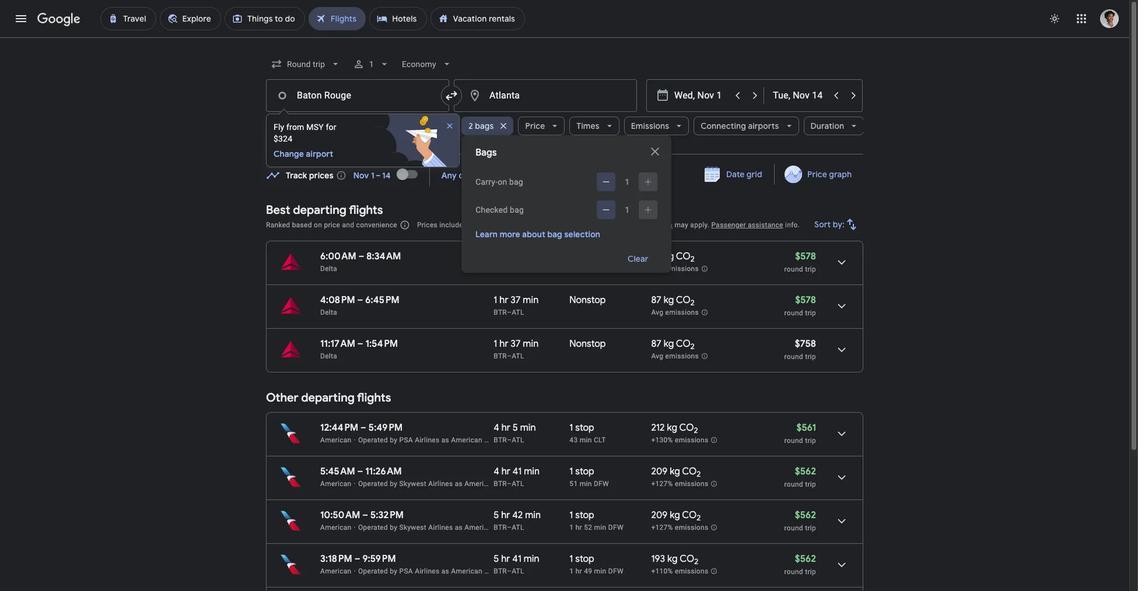 Task type: vqa. For each thing, say whether or not it's contained in the screenshot.


Task type: locate. For each thing, give the bounding box(es) containing it.
7 btr from the top
[[494, 568, 507, 576]]

41 for 5
[[513, 554, 522, 566]]

stop up 43
[[576, 423, 595, 434]]

trip for 8:34 am
[[805, 266, 816, 274]]

0 vertical spatial total duration 1 hr 37 min. element
[[494, 295, 570, 308]]

2 vertical spatial 87
[[652, 338, 662, 350]]

sort
[[815, 219, 831, 230]]

round down $562 text field
[[785, 525, 804, 533]]

nonstop flight. element for 6:45 pm
[[570, 295, 606, 308]]

round up $562 text field
[[785, 481, 804, 489]]

for right msy
[[326, 123, 336, 132]]

learn more about bag selection link
[[476, 229, 601, 240]]

$561 round trip
[[785, 423, 816, 445]]

+127% for 5 hr 42 min
[[652, 524, 673, 532]]

0 vertical spatial avg emissions
[[652, 265, 699, 273]]

kg inside 193 kg co 2
[[668, 554, 678, 566]]

2 vertical spatial avg emissions
[[652, 353, 699, 361]]

2 1 hr 37 min btr – atl from the top
[[494, 338, 539, 361]]

0 vertical spatial price
[[526, 121, 545, 131]]

2 bags button
[[462, 112, 514, 140]]

stop inside 1 stop 1 hr 49 min dfw
[[576, 554, 595, 566]]

1 vertical spatial departing
[[301, 391, 355, 406]]

0 vertical spatial dfw
[[594, 480, 609, 488]]

5 hr 42 min btr – atl
[[494, 510, 541, 532]]

11:17 am
[[320, 338, 355, 350]]

4 stop from the top
[[576, 554, 595, 566]]

american left eagle,
[[451, 437, 483, 445]]

0 vertical spatial $578 round trip
[[785, 251, 816, 274]]

10:50 am
[[320, 510, 360, 522]]

trip inside $561 round trip
[[805, 437, 816, 445]]

airlines inside popup button
[[408, 121, 437, 131]]

209 kg co 2 down "+130% emissions"
[[652, 466, 701, 480]]

clear button
[[614, 245, 663, 273]]

sort by: button
[[810, 211, 864, 239]]

$578 round trip up 578 us dollars text box
[[785, 251, 816, 274]]

min inside 5 hr 42 min btr – atl
[[525, 510, 541, 522]]

emissions for 5:49 pm
[[675, 437, 709, 445]]

best departing flights
[[266, 203, 383, 218]]

co for 5:32 pm
[[682, 510, 697, 522]]

1 vertical spatial 41
[[513, 554, 522, 566]]

atl for 9:59 pm
[[512, 568, 525, 576]]

trip inside $758 round trip
[[805, 353, 816, 361]]

4 trip from the top
[[805, 437, 816, 445]]

562 us dollars text field for 193
[[795, 554, 816, 566]]

2 inside 212 kg co 2
[[694, 426, 698, 436]]

by
[[390, 437, 398, 445], [390, 480, 398, 488], [390, 524, 398, 532], [390, 568, 398, 576]]

1 vertical spatial for
[[536, 221, 545, 229]]

operated for 5:49 pm
[[358, 437, 388, 445]]

+110% emissions
[[652, 568, 709, 576]]

Arrival time: 6:45 PM. text field
[[366, 295, 400, 306]]

operated down 9:59 pm
[[358, 568, 388, 576]]

5 left 42
[[494, 510, 499, 522]]

emissions
[[631, 121, 670, 131]]

airlines
[[408, 121, 437, 131], [415, 437, 440, 445], [521, 437, 546, 445], [429, 480, 453, 488], [429, 524, 453, 532], [415, 568, 440, 576]]

– inside "4 hr 5 min btr – atl"
[[507, 437, 512, 445]]

eagle down total duration 5 hr 41 min. element
[[484, 568, 502, 576]]

swap origin and destination. image
[[445, 89, 459, 103]]

round for 8:34 am
[[785, 266, 804, 274]]

1 stop flight. element
[[570, 423, 595, 436], [570, 466, 595, 480], [570, 510, 595, 523], [570, 554, 595, 567]]

btr inside 4 hr 41 min btr – atl
[[494, 480, 507, 488]]

3 trip from the top
[[805, 353, 816, 361]]

2 delta from the top
[[320, 309, 337, 317]]

min inside 5 hr 41 min btr – atl
[[524, 554, 540, 566]]

total duration 1 hr 37 min. element
[[494, 295, 570, 308], [494, 338, 570, 352]]

dfw inside 1 stop 51 min dfw
[[594, 480, 609, 488]]

4 inside 4 hr 41 min btr – atl
[[494, 466, 499, 478]]

2 87 kg co 2 from the top
[[652, 295, 695, 308]]

layover (1 of 1) is a 51 min layover at dallas/fort worth international airport in dallas. element
[[570, 480, 646, 489]]

btr for 6:45 pm
[[494, 309, 507, 317]]

by for 5:49 pm
[[390, 437, 398, 445]]

1 stop from the top
[[576, 423, 595, 434]]

1 total duration 1 hr 37 min. element from the top
[[494, 295, 570, 308]]

4 btr from the top
[[494, 437, 507, 445]]

2 $562 round trip from the top
[[785, 510, 816, 533]]

5 for 42
[[494, 510, 499, 522]]

1 nonstop from the top
[[570, 295, 606, 306]]

price
[[526, 121, 545, 131], [808, 169, 827, 180]]

leaves baton rouge metropolitan airport at 12:44 pm on wednesday, november 1 and arrives at hartsfield-jackson atlanta international airport at 5:49 pm on wednesday, november 1. element
[[320, 423, 403, 434]]

3 $562 from the top
[[795, 554, 816, 566]]

49
[[584, 568, 593, 576]]

2 for 6:45 pm
[[691, 298, 695, 308]]

operated for 11:26 am
[[358, 480, 388, 488]]

by down arrival time: 11:26 am. text box
[[390, 480, 398, 488]]

1 vertical spatial 562 us dollars text field
[[795, 554, 816, 566]]

+127% emissions up 193 kg co 2
[[652, 524, 709, 532]]

1 stop flight. element for 5 hr 42 min
[[570, 510, 595, 523]]

2 operated by skywest airlines as american eagle from the top
[[358, 524, 516, 532]]

2 $562 from the top
[[795, 510, 816, 522]]

Departure time: 12:44 PM. text field
[[320, 423, 359, 434]]

trip down $758 text box
[[805, 353, 816, 361]]

kg for 11:26 am
[[670, 466, 680, 478]]

0 vertical spatial 87
[[652, 251, 662, 263]]

flights up arrival time: 5:49 pm. text field
[[357, 391, 391, 406]]

hr inside 1 stop 1 hr 49 min dfw
[[576, 568, 582, 576]]

$578 round trip for 6:45 pm
[[785, 295, 816, 317]]

3 operated from the top
[[358, 524, 388, 532]]

trip down 578 us dollars text box
[[805, 309, 816, 317]]

nonstop for 6:45 pm
[[570, 295, 606, 306]]

trip for 6:45 pm
[[805, 309, 816, 317]]

avg
[[652, 265, 664, 273], [652, 309, 664, 317], [652, 353, 664, 361]]

hr for 5:49 pm
[[502, 423, 511, 434]]

main content
[[266, 160, 864, 592]]

nonstop flight. element
[[570, 295, 606, 308], [570, 338, 606, 352]]

5 btr from the top
[[494, 480, 507, 488]]

track prices
[[286, 170, 334, 181]]

1 87 kg co 2 from the top
[[652, 251, 695, 264]]

1 vertical spatial +127%
[[652, 524, 673, 532]]

2 atl from the top
[[512, 309, 525, 317]]

round down $578 text field
[[785, 266, 804, 274]]

price
[[324, 221, 340, 229]]

and right price
[[342, 221, 354, 229]]

american down 'operated by psa airlines as american eagle, psa airlines as american eagle'
[[465, 480, 496, 488]]

hr inside 1 stop 1 hr 52 min dfw
[[576, 524, 582, 532]]

bag left may
[[645, 221, 657, 229]]

209 kg co 2 up 193 kg co 2
[[652, 510, 701, 524]]

flights for best departing flights
[[349, 203, 383, 218]]

departing up 12:44 pm
[[301, 391, 355, 406]]

1 vertical spatial 209 kg co 2
[[652, 510, 701, 524]]

4 down eagle,
[[494, 466, 499, 478]]

2 $578 from the top
[[796, 295, 816, 306]]

any
[[442, 170, 457, 181]]

Arrival time: 9:59 PM. text field
[[363, 554, 396, 566]]

0 vertical spatial operated by skywest airlines as american eagle
[[358, 480, 516, 488]]

2 209 from the top
[[652, 510, 668, 522]]

2 vertical spatial $562 round trip
[[785, 554, 816, 577]]

atl for 6:45 pm
[[512, 309, 525, 317]]

0 vertical spatial nonstop flight. element
[[570, 295, 606, 308]]

prices
[[417, 221, 438, 229]]

nonstop flight. element for 1:54 pm
[[570, 338, 606, 352]]

based
[[292, 221, 312, 229]]

price right 2 bags "popup button" at left
[[526, 121, 545, 131]]

4 hr 5 min btr – atl
[[494, 423, 536, 445]]

6 round from the top
[[785, 525, 804, 533]]

1 vertical spatial $578
[[796, 295, 816, 306]]

87 for 1:54 pm
[[652, 338, 662, 350]]

times button
[[570, 112, 620, 140]]

1 stop flight. element up 49
[[570, 554, 595, 567]]

$562 left the flight details. leaves baton rouge metropolitan airport at 5:45 am on wednesday, november 1 and arrives at hartsfield-jackson atlanta international airport at 11:26 am on wednesday, november 1. image
[[795, 466, 816, 478]]

min inside 1 stop 51 min dfw
[[580, 480, 592, 488]]

american up 5 hr 41 min btr – atl
[[465, 524, 496, 532]]

kg for 6:45 pm
[[664, 295, 674, 306]]

758 US dollars text field
[[795, 338, 816, 350]]

delta down 11:17 am
[[320, 352, 337, 361]]

1 $562 from the top
[[795, 466, 816, 478]]

and
[[342, 221, 354, 229], [631, 221, 643, 229]]

passenger assistance button
[[712, 221, 784, 229]]

1 vertical spatial on
[[314, 221, 322, 229]]

+127% emissions down "+130% emissions"
[[652, 480, 709, 489]]

1 vertical spatial 37
[[511, 338, 521, 350]]

hr inside 4 hr 41 min btr – atl
[[502, 466, 511, 478]]

1 round from the top
[[785, 266, 804, 274]]

total duration 5 hr 42 min. element
[[494, 510, 570, 523]]

2 +127% from the top
[[652, 524, 673, 532]]

stop inside 1 stop 1 hr 52 min dfw
[[576, 510, 595, 522]]

3 $562 round trip from the top
[[785, 554, 816, 577]]

min inside 4 hr 41 min btr – atl
[[524, 466, 540, 478]]

may
[[675, 221, 689, 229]]

2 operated from the top
[[358, 480, 388, 488]]

2 1 stop flight. element from the top
[[570, 466, 595, 480]]

None field
[[266, 54, 346, 75], [398, 54, 458, 75], [266, 54, 346, 75], [398, 54, 458, 75]]

min inside 1 stop 1 hr 52 min dfw
[[594, 524, 607, 532]]

departing up ranked based on price and convenience
[[293, 203, 347, 218]]

3 atl from the top
[[512, 352, 525, 361]]

kg inside 212 kg co 2
[[667, 423, 678, 434]]

$578 round trip up $758 text box
[[785, 295, 816, 317]]

0 vertical spatial for
[[326, 123, 336, 132]]

1 562 us dollars text field from the top
[[795, 466, 816, 478]]

find the best price region
[[266, 160, 864, 194]]

operated by psa airlines as american eagle
[[358, 568, 502, 576]]

37 for 6:45 pm
[[511, 295, 521, 306]]

as for 5 hr 41 min
[[442, 568, 449, 576]]

5 inside "4 hr 5 min btr – atl"
[[513, 423, 518, 434]]

0 vertical spatial 37
[[511, 295, 521, 306]]

fees right the +
[[520, 221, 534, 229]]

1 skywest from the top
[[400, 480, 427, 488]]

1 by from the top
[[390, 437, 398, 445]]

0 vertical spatial 5
[[513, 423, 518, 434]]

3 avg emissions from the top
[[652, 353, 699, 361]]

1 vertical spatial 1 hr 37 min btr – atl
[[494, 338, 539, 361]]

5:32 pm
[[371, 510, 404, 522]]

1 stop flight. element for 4 hr 5 min
[[570, 423, 595, 436]]

1 vertical spatial total duration 1 hr 37 min. element
[[494, 338, 570, 352]]

1 avg emissions from the top
[[652, 265, 699, 273]]

min for 1 stop flight. element for 4 hr 5 min
[[580, 437, 592, 445]]

stop inside 1 stop 43 min clt
[[576, 423, 595, 434]]

trip down $578 text field
[[805, 266, 816, 274]]

3 1 stop flight. element from the top
[[570, 510, 595, 523]]

operated by skywest airlines as american eagle down '11:26 am'
[[358, 480, 516, 488]]

87 for 8:34 am
[[652, 251, 662, 263]]

3 round from the top
[[785, 353, 804, 361]]

2 round from the top
[[785, 309, 804, 317]]

0 vertical spatial 209
[[652, 466, 668, 478]]

operated by skywest airlines as american eagle
[[358, 480, 516, 488], [358, 524, 516, 532]]

1 +127% emissions from the top
[[652, 480, 709, 489]]

1 horizontal spatial for
[[536, 221, 545, 229]]

209 for 5 hr 42 min
[[652, 510, 668, 522]]

4 by from the top
[[390, 568, 398, 576]]

0 vertical spatial 209 kg co 2
[[652, 466, 701, 480]]

main menu image
[[14, 12, 28, 26]]

passenger
[[712, 221, 746, 229]]

eagle down 42
[[498, 524, 516, 532]]

stop up 52
[[576, 510, 595, 522]]

0 horizontal spatial and
[[342, 221, 354, 229]]

fees left may
[[659, 221, 673, 229]]

operated by skywest airlines as american eagle up operated by psa airlines as american eagle
[[358, 524, 516, 532]]

1 stop flight. element up 52
[[570, 510, 595, 523]]

$562 round trip left flight details. leaves baton rouge metropolitan airport at 10:50 am on wednesday, november 1 and arrives at hartsfield-jackson atlanta international airport at 5:32 pm on wednesday, november 1. "icon"
[[785, 510, 816, 533]]

1 vertical spatial avg
[[652, 309, 664, 317]]

5 round from the top
[[785, 481, 804, 489]]

2 41 from the top
[[513, 554, 522, 566]]

min for total duration 4 hr 41 min. element
[[524, 466, 540, 478]]

7 round from the top
[[785, 568, 804, 577]]

1 87 from the top
[[652, 251, 662, 263]]

578 US dollars text field
[[796, 251, 816, 263]]

nov
[[354, 170, 369, 181]]

bags
[[475, 121, 494, 131]]

airlines button
[[401, 112, 457, 140]]

hr inside 5 hr 41 min btr – atl
[[501, 554, 510, 566]]

fees
[[520, 221, 534, 229], [659, 221, 673, 229]]

stop for 4 hr 41 min
[[576, 466, 595, 478]]

price inside button
[[808, 169, 827, 180]]

and right the charges
[[631, 221, 643, 229]]

1 vertical spatial $562 round trip
[[785, 510, 816, 533]]

5 up 'operated by psa airlines as american eagle, psa airlines as american eagle'
[[513, 423, 518, 434]]

taxes
[[494, 221, 512, 229]]

2 skywest from the top
[[400, 524, 427, 532]]

stop inside 1 stop 51 min dfw
[[576, 466, 595, 478]]

4 round from the top
[[785, 437, 804, 445]]

4 1 stop flight. element from the top
[[570, 554, 595, 567]]

1 operated by skywest airlines as american eagle from the top
[[358, 480, 516, 488]]

change appearance image
[[1041, 5, 1069, 33]]

2 vertical spatial $562
[[795, 554, 816, 566]]

other departing flights
[[266, 391, 391, 406]]

3 87 from the top
[[652, 338, 662, 350]]

american down departure time: 10:50 am. text field at left
[[320, 524, 352, 532]]

0 vertical spatial $578
[[796, 251, 816, 263]]

5 for 41
[[494, 554, 499, 566]]

0 vertical spatial avg
[[652, 265, 664, 273]]

1 horizontal spatial fees
[[659, 221, 673, 229]]

btr inside "4 hr 5 min btr – atl"
[[494, 437, 507, 445]]

5 inside 5 hr 42 min btr – atl
[[494, 510, 499, 522]]

selection
[[565, 229, 601, 240]]

2 btr from the top
[[494, 309, 507, 317]]

209 kg co 2 for 5 hr 42 min
[[652, 510, 701, 524]]

2 avg from the top
[[652, 309, 664, 317]]

leaves baton rouge metropolitan airport at 3:18 pm on wednesday, november 1 and arrives at hartsfield-jackson atlanta international airport at 9:59 pm on wednesday, november 1. element
[[320, 554, 396, 566]]

3 stop from the top
[[576, 510, 595, 522]]

trip down $562 text field
[[805, 525, 816, 533]]

trip up $562 text field
[[805, 481, 816, 489]]

atl inside 5 hr 41 min btr – atl
[[512, 568, 525, 576]]

$562 round trip up $562 text field
[[785, 466, 816, 489]]

0 horizontal spatial for
[[326, 123, 336, 132]]

209 kg co 2
[[652, 466, 701, 480], [652, 510, 701, 524]]

operated down arrival time: 11:26 am. text box
[[358, 480, 388, 488]]

round down $758 text box
[[785, 353, 804, 361]]

2 fees from the left
[[659, 221, 673, 229]]

hr inside "4 hr 5 min btr – atl"
[[502, 423, 511, 434]]

1 nonstop flight. element from the top
[[570, 295, 606, 308]]

delta inside 4:08 pm – 6:45 pm delta
[[320, 309, 337, 317]]

date
[[727, 169, 745, 180]]

1 vertical spatial $562
[[795, 510, 816, 522]]

1 horizontal spatial price
[[808, 169, 827, 180]]

as for 5 hr 42 min
[[455, 524, 463, 532]]

1 stop 1 hr 49 min dfw
[[570, 554, 624, 576]]

3 avg from the top
[[652, 353, 664, 361]]

change
[[274, 149, 304, 159]]

6 btr from the top
[[494, 524, 507, 532]]

209 up '193'
[[652, 510, 668, 522]]

1 vertical spatial nonstop flight. element
[[570, 338, 606, 352]]

7 atl from the top
[[512, 568, 525, 576]]

1 vertical spatial $578 round trip
[[785, 295, 816, 317]]

209 kg co 2 for 4 hr 41 min
[[652, 466, 701, 480]]

6:45 pm
[[366, 295, 400, 306]]

0 horizontal spatial price
[[526, 121, 545, 131]]

$578 round trip
[[785, 251, 816, 274], [785, 295, 816, 317]]

0 horizontal spatial on
[[314, 221, 322, 229]]

562 US dollars text field
[[795, 510, 816, 522]]

american down 5:45 am text box
[[320, 480, 352, 488]]

2 4 from the top
[[494, 466, 499, 478]]

$578 round trip for 8:34 am
[[785, 251, 816, 274]]

2 562 us dollars text field from the top
[[795, 554, 816, 566]]

1 vertical spatial 87 kg co 2
[[652, 295, 695, 308]]

5:45 am – 11:26 am
[[320, 466, 402, 478]]

delta down 6:00 am
[[320, 265, 337, 273]]

price left the graph
[[808, 169, 827, 180]]

emissions
[[666, 265, 699, 273], [666, 309, 699, 317], [666, 353, 699, 361], [675, 437, 709, 445], [675, 480, 709, 489], [675, 524, 709, 532], [675, 568, 709, 576]]

departing for other
[[301, 391, 355, 406]]

prices
[[309, 170, 334, 181]]

kg for 8:34 am
[[664, 251, 674, 263]]

5 down 5 hr 42 min btr – atl
[[494, 554, 499, 566]]

1 $578 round trip from the top
[[785, 251, 816, 274]]

41 down 5 hr 42 min btr – atl
[[513, 554, 522, 566]]

atl inside "4 hr 5 min btr – atl"
[[512, 437, 525, 445]]

4 operated from the top
[[358, 568, 388, 576]]

0 vertical spatial skywest
[[400, 480, 427, 488]]

round inside $561 round trip
[[785, 437, 804, 445]]

– inside 5 hr 42 min btr – atl
[[507, 524, 512, 532]]

trip
[[805, 266, 816, 274], [805, 309, 816, 317], [805, 353, 816, 361], [805, 437, 816, 445], [805, 481, 816, 489], [805, 525, 816, 533], [805, 568, 816, 577]]

$578 left flight details. leaves baton rouge metropolitan airport at 4:08 pm on wednesday, november 1 and arrives at hartsfield-jackson atlanta international airport at 6:45 pm on wednesday, november 1. 'icon'
[[796, 295, 816, 306]]

1 vertical spatial dfw
[[609, 524, 624, 532]]

1 vertical spatial 4
[[494, 466, 499, 478]]

1 vertical spatial 5
[[494, 510, 499, 522]]

1 1 stop flight. element from the top
[[570, 423, 595, 436]]

2 +127% emissions from the top
[[652, 524, 709, 532]]

1 operated from the top
[[358, 437, 388, 445]]

2 stop from the top
[[576, 466, 595, 478]]

3 btr from the top
[[494, 352, 507, 361]]

1 fees from the left
[[520, 221, 534, 229]]

1 vertical spatial skywest
[[400, 524, 427, 532]]

co inside 193 kg co 2
[[680, 554, 695, 566]]

2 by from the top
[[390, 480, 398, 488]]

1 stop flight. element up 51
[[570, 466, 595, 480]]

dfw right 52
[[609, 524, 624, 532]]

btr inside 5 hr 41 min btr – atl
[[494, 568, 507, 576]]

1 vertical spatial +127% emissions
[[652, 524, 709, 532]]

operated down the 10:50 am – 5:32 pm at bottom left
[[358, 524, 388, 532]]

connecting airports button
[[694, 112, 799, 140]]

0 horizontal spatial fees
[[520, 221, 534, 229]]

2 total duration 1 hr 37 min. element from the top
[[494, 338, 570, 352]]

None text field
[[266, 79, 449, 112]]

41 inside 4 hr 41 min btr – atl
[[513, 466, 522, 478]]

Arrival time: 5:32 PM. text field
[[371, 510, 404, 522]]

delta inside 6:00 am – 8:34 am delta
[[320, 265, 337, 273]]

psa
[[400, 437, 413, 445], [506, 437, 520, 445], [400, 568, 413, 576]]

include
[[440, 221, 463, 229]]

1 209 from the top
[[652, 466, 668, 478]]

1
[[370, 60, 374, 69], [625, 177, 630, 187], [625, 205, 630, 215], [547, 221, 551, 229], [494, 295, 498, 306], [494, 338, 498, 350], [570, 423, 573, 434], [570, 466, 573, 478], [570, 510, 573, 522], [570, 524, 574, 532], [570, 554, 573, 566], [570, 568, 574, 576]]

dates
[[459, 170, 481, 181]]

+127% emissions for 5 hr 42 min
[[652, 524, 709, 532]]

1 btr from the top
[[494, 265, 507, 273]]

+127% up '193'
[[652, 524, 673, 532]]

atl
[[512, 265, 525, 273], [512, 309, 525, 317], [512, 352, 525, 361], [512, 437, 525, 445], [512, 480, 525, 488], [512, 524, 525, 532], [512, 568, 525, 576]]

2 $578 round trip from the top
[[785, 295, 816, 317]]

–
[[359, 251, 364, 263], [507, 265, 512, 273], [358, 295, 363, 306], [507, 309, 512, 317], [358, 338, 363, 350], [507, 352, 512, 361], [361, 423, 367, 434], [507, 437, 512, 445], [357, 466, 363, 478], [507, 480, 512, 488], [363, 510, 368, 522], [507, 524, 512, 532], [355, 554, 360, 566], [507, 568, 512, 576]]

5 atl from the top
[[512, 480, 525, 488]]

2 for 9:59 pm
[[695, 557, 699, 567]]

1 and from the left
[[342, 221, 354, 229]]

1 vertical spatial price
[[808, 169, 827, 180]]

0 vertical spatial $562 round trip
[[785, 466, 816, 489]]

1 37 from the top
[[511, 295, 521, 306]]

by:
[[833, 219, 845, 230]]

operated by skywest airlines as american eagle for 5:32 pm
[[358, 524, 516, 532]]

0 vertical spatial 562 us dollars text field
[[795, 466, 816, 478]]

duration button
[[804, 112, 864, 140]]

1 stop flight. element up 43
[[570, 423, 595, 436]]

dfw inside 1 stop 1 hr 52 min dfw
[[609, 524, 624, 532]]

msy
[[307, 123, 324, 132]]

1 horizontal spatial and
[[631, 221, 643, 229]]

skywest down 5:32 pm text field
[[400, 524, 427, 532]]

0 vertical spatial $562
[[795, 466, 816, 478]]

1 trip from the top
[[805, 266, 816, 274]]

0 vertical spatial 41
[[513, 466, 522, 478]]

prices include required taxes + fees for 1 adult. optional charges and bag fees may apply. passenger assistance
[[417, 221, 784, 229]]

7 trip from the top
[[805, 568, 816, 577]]

min inside 1 stop 1 hr 49 min dfw
[[594, 568, 607, 576]]

eagle down total duration 4 hr 41 min. element
[[498, 480, 516, 488]]

skywest for 11:26 am
[[400, 480, 427, 488]]

3:18 pm – 9:59 pm
[[320, 554, 396, 566]]

+127% down +130%
[[652, 480, 673, 489]]

atl inside 5 hr 42 min btr – atl
[[512, 524, 525, 532]]

dfw for 193
[[609, 568, 624, 576]]

stops
[[355, 121, 377, 131]]

4 atl from the top
[[512, 437, 525, 445]]

4 inside "4 hr 5 min btr – atl"
[[494, 423, 499, 434]]

trip left flight details. leaves baton rouge metropolitan airport at 3:18 pm on wednesday, november 1 and arrives at hartsfield-jackson atlanta international airport at 9:59 pm on wednesday, november 1. image
[[805, 568, 816, 577]]

1 $578 from the top
[[796, 251, 816, 263]]

delta down departure time: 4:08 pm. text box
[[320, 309, 337, 317]]

None search field
[[266, 50, 864, 273]]

None text field
[[454, 79, 637, 112]]

1 41 from the top
[[513, 466, 522, 478]]

2 avg emissions from the top
[[652, 309, 699, 317]]

skywest for 5:32 pm
[[400, 524, 427, 532]]

1 vertical spatial 209
[[652, 510, 668, 522]]

price button
[[518, 112, 565, 140]]

atl inside 4 hr 41 min btr – atl
[[512, 480, 525, 488]]

skywest down arrival time: 11:26 am. text box
[[400, 480, 427, 488]]

$578 down sort
[[796, 251, 816, 263]]

flights
[[349, 203, 383, 218], [357, 391, 391, 406]]

2 vertical spatial avg
[[652, 353, 664, 361]]

by down 9:59 pm text box at left bottom
[[390, 568, 398, 576]]

3 by from the top
[[390, 524, 398, 532]]

2 for 5:49 pm
[[694, 426, 698, 436]]

0 vertical spatial delta
[[320, 265, 337, 273]]

4
[[494, 423, 499, 434], [494, 466, 499, 478]]

1 vertical spatial 87
[[652, 295, 662, 306]]

track
[[286, 170, 307, 181]]

round down $561
[[785, 437, 804, 445]]

emissions for 11:26 am
[[675, 480, 709, 489]]

delta inside 11:17 am – 1:54 pm delta
[[320, 352, 337, 361]]

0 vertical spatial +127% emissions
[[652, 480, 709, 489]]

1 horizontal spatial on
[[498, 177, 507, 187]]

$578
[[796, 251, 816, 263], [796, 295, 816, 306]]

6 trip from the top
[[805, 525, 816, 533]]

Departure time: 5:45 AM. text field
[[320, 466, 355, 478]]

0 vertical spatial flights
[[349, 203, 383, 218]]

by down 5:32 pm text field
[[390, 524, 398, 532]]

2 87 from the top
[[652, 295, 662, 306]]

price for price
[[526, 121, 545, 131]]

hr inside 5 hr 42 min btr – atl
[[501, 510, 510, 522]]

87 kg co 2
[[652, 251, 695, 264], [652, 295, 695, 308], [652, 338, 695, 352]]

$562 round trip for 5 hr 41 min
[[785, 554, 816, 577]]

1 delta from the top
[[320, 265, 337, 273]]

1 4 from the top
[[494, 423, 499, 434]]

0 vertical spatial on
[[498, 177, 507, 187]]

flight details. leaves baton rouge metropolitan airport at 3:18 pm on wednesday, november 1 and arrives at hartsfield-jackson atlanta international airport at 9:59 pm on wednesday, november 1. image
[[828, 551, 856, 580]]

co inside 212 kg co 2
[[680, 423, 694, 434]]

min for 1 stop flight. element corresponding to 4 hr 41 min
[[580, 480, 592, 488]]

flight details. leaves baton rouge metropolitan airport at 6:00 am on wednesday, november 1 and arrives at hartsfield-jackson atlanta international airport at 8:34 am on wednesday, november 1. image
[[828, 249, 856, 277]]

0 vertical spatial +127%
[[652, 480, 673, 489]]

0 vertical spatial 87 kg co 2
[[652, 251, 695, 264]]

Return text field
[[773, 80, 827, 111]]

2 inside 193 kg co 2
[[695, 557, 699, 567]]

0 vertical spatial 4
[[494, 423, 499, 434]]

dfw right 51
[[594, 480, 609, 488]]

9:59 pm
[[363, 554, 396, 566]]

emissions for 6:45 pm
[[666, 309, 699, 317]]

Arrival time: 8:34 AM. text field
[[367, 251, 401, 263]]

4 up eagle,
[[494, 423, 499, 434]]

1 vertical spatial delta
[[320, 309, 337, 317]]

0 vertical spatial departing
[[293, 203, 347, 218]]

change airport button
[[274, 148, 354, 160]]

by down arrival time: 5:49 pm. text field
[[390, 437, 398, 445]]

1 vertical spatial nonstop
[[570, 338, 606, 350]]

for left adult.
[[536, 221, 545, 229]]

$562 left flight details. leaves baton rouge metropolitan airport at 10:50 am on wednesday, november 1 and arrives at hartsfield-jackson atlanta international airport at 5:32 pm on wednesday, november 1. "icon"
[[795, 510, 816, 522]]

btr for 5:32 pm
[[494, 524, 507, 532]]

1 vertical spatial flights
[[357, 391, 391, 406]]

optional
[[573, 221, 601, 229]]

flight details. leaves baton rouge metropolitan airport at 11:17 am on wednesday, november 1 and arrives at hartsfield-jackson atlanta international airport at 1:54 pm on wednesday, november 1. image
[[828, 336, 856, 364]]

2 nonstop from the top
[[570, 338, 606, 350]]

dfw right 49
[[609, 568, 624, 576]]

562 us dollars text field left the flight details. leaves baton rouge metropolitan airport at 5:45 am on wednesday, november 1 and arrives at hartsfield-jackson atlanta international airport at 11:26 am on wednesday, november 1. image
[[795, 466, 816, 478]]

2 vertical spatial delta
[[320, 352, 337, 361]]

dfw inside 1 stop 1 hr 49 min dfw
[[609, 568, 624, 576]]

co for 8:34 am
[[676, 251, 691, 263]]

round left flight details. leaves baton rouge metropolitan airport at 3:18 pm on wednesday, november 1 and arrives at hartsfield-jackson atlanta international airport at 9:59 pm on wednesday, november 1. image
[[785, 568, 804, 577]]

as for 4 hr 41 min
[[455, 480, 463, 488]]

1 button
[[349, 50, 395, 78]]

on up checked bag at the left of the page
[[498, 177, 507, 187]]

562 US dollars text field
[[795, 466, 816, 478], [795, 554, 816, 566]]

$578 for 6:45 pm
[[796, 295, 816, 306]]

kg for 9:59 pm
[[668, 554, 678, 566]]

delta for 11:17 am
[[320, 352, 337, 361]]

close image
[[445, 121, 455, 131]]

2 209 kg co 2 from the top
[[652, 510, 701, 524]]

1 vertical spatial avg emissions
[[652, 309, 699, 317]]

bag right about
[[548, 229, 563, 240]]

41 inside 5 hr 41 min btr – atl
[[513, 554, 522, 566]]

0 vertical spatial nonstop
[[570, 295, 606, 306]]

operated down 12:44 pm – 5:49 pm
[[358, 437, 388, 445]]

1 +127% from the top
[[652, 480, 673, 489]]

5 inside 5 hr 41 min btr – atl
[[494, 554, 499, 566]]

1 avg from the top
[[652, 265, 664, 273]]

flight details. leaves baton rouge metropolitan airport at 5:45 am on wednesday, november 1 and arrives at hartsfield-jackson atlanta international airport at 11:26 am on wednesday, november 1. image
[[828, 464, 856, 492]]

on left price
[[314, 221, 322, 229]]

$562 round trip left flight details. leaves baton rouge metropolitan airport at 3:18 pm on wednesday, november 1 and arrives at hartsfield-jackson atlanta international airport at 9:59 pm on wednesday, november 1. image
[[785, 554, 816, 577]]

2 vertical spatial 87 kg co 2
[[652, 338, 695, 352]]

3 delta from the top
[[320, 352, 337, 361]]

2 vertical spatial 5
[[494, 554, 499, 566]]

layover (1 of 1) is a 1 hr 49 min layover at dallas/fort worth international airport in dallas. element
[[570, 567, 646, 577]]

0 vertical spatial 1 hr 37 min btr – atl
[[494, 295, 539, 317]]

co for 1:54 pm
[[676, 338, 691, 350]]

1 1 hr 37 min btr – atl from the top
[[494, 295, 539, 317]]

btr inside 5 hr 42 min btr – atl
[[494, 524, 507, 532]]

eagle for 4 hr 41 min
[[498, 480, 516, 488]]

airlines for 5 hr 42 min
[[429, 524, 453, 532]]

5 trip from the top
[[805, 481, 816, 489]]

as for 4 hr 5 min
[[442, 437, 449, 445]]

– inside 11:17 am – 1:54 pm delta
[[358, 338, 363, 350]]

1 vertical spatial operated by skywest airlines as american eagle
[[358, 524, 516, 532]]

trip down 561 us dollars text field
[[805, 437, 816, 445]]

flights up convenience
[[349, 203, 383, 218]]

min inside "4 hr 5 min btr – atl"
[[520, 423, 536, 434]]

41 down "4 hr 5 min btr – atl" at bottom
[[513, 466, 522, 478]]

562 us dollars text field left flight details. leaves baton rouge metropolitan airport at 3:18 pm on wednesday, november 1 and arrives at hartsfield-jackson atlanta international airport at 9:59 pm on wednesday, november 1. image
[[795, 554, 816, 566]]

2 vertical spatial dfw
[[609, 568, 624, 576]]

min for the total duration 4 hr 5 min. element
[[520, 423, 536, 434]]

$562 left flight details. leaves baton rouge metropolitan airport at 3:18 pm on wednesday, november 1 and arrives at hartsfield-jackson atlanta international airport at 9:59 pm on wednesday, november 1. image
[[795, 554, 816, 566]]

as
[[442, 437, 449, 445], [548, 437, 556, 445], [455, 480, 463, 488], [455, 524, 463, 532], [442, 568, 449, 576]]

1 $562 round trip from the top
[[785, 466, 816, 489]]

round down 578 us dollars text box
[[785, 309, 804, 317]]

3 87 kg co 2 from the top
[[652, 338, 695, 352]]

1:54 pm
[[366, 338, 398, 350]]

– inside 5 hr 41 min btr – atl
[[507, 568, 512, 576]]

2 for 1:54 pm
[[691, 342, 695, 352]]

skywest
[[400, 480, 427, 488], [400, 524, 427, 532]]

price inside popup button
[[526, 121, 545, 131]]

min inside 1 stop 43 min clt
[[580, 437, 592, 445]]

bags
[[476, 147, 497, 159]]

2 nonstop flight. element from the top
[[570, 338, 606, 352]]

on
[[498, 177, 507, 187], [314, 221, 322, 229]]

min for total duration 5 hr 41 min. element
[[524, 554, 540, 566]]

2 trip from the top
[[805, 309, 816, 317]]

stop up 49
[[576, 554, 595, 566]]

209 down +130%
[[652, 466, 668, 478]]

1 209 kg co 2 from the top
[[652, 466, 701, 480]]

193
[[652, 554, 665, 566]]

2 37 from the top
[[511, 338, 521, 350]]

round inside $758 round trip
[[785, 353, 804, 361]]

stop up 51
[[576, 466, 595, 478]]

flights for other departing flights
[[357, 391, 391, 406]]

kg
[[664, 251, 674, 263], [664, 295, 674, 306], [664, 338, 674, 350], [667, 423, 678, 434], [670, 466, 680, 478], [670, 510, 680, 522], [668, 554, 678, 566]]



Task type: describe. For each thing, give the bounding box(es) containing it.
flight details. leaves baton rouge metropolitan airport at 4:08 pm on wednesday, november 1 and arrives at hartsfield-jackson atlanta international airport at 6:45 pm on wednesday, november 1. image
[[828, 292, 856, 320]]

43
[[570, 437, 578, 445]]

round for 1:54 pm
[[785, 353, 804, 361]]

12:44 pm – 5:49 pm
[[320, 423, 403, 434]]

delta for 6:00 am
[[320, 265, 337, 273]]

nov 1 – 14
[[354, 170, 391, 181]]

2 inside 2 bags "popup button"
[[469, 121, 473, 131]]

other
[[266, 391, 299, 406]]

round for 11:26 am
[[785, 481, 804, 489]]

co for 5:49 pm
[[680, 423, 694, 434]]

1 inside 1 stop 43 min clt
[[570, 423, 573, 434]]

nonstop for 1:54 pm
[[570, 338, 606, 350]]

loading results progress bar
[[0, 37, 1130, 40]]

42
[[513, 510, 523, 522]]

4:08 pm – 6:45 pm delta
[[320, 295, 400, 317]]

4:08 pm
[[320, 295, 355, 306]]

atl for 11:26 am
[[512, 480, 525, 488]]

1 inside popup button
[[370, 60, 374, 69]]

$562 round trip for 4 hr 41 min
[[785, 466, 816, 489]]

hr for 5:32 pm
[[501, 510, 510, 522]]

american left 5 hr 41 min btr – atl
[[451, 568, 483, 576]]

avg for 6:45 pm
[[652, 309, 664, 317]]

price graph button
[[777, 164, 861, 185]]

delta for 4:08 pm
[[320, 309, 337, 317]]

1 stop 43 min clt
[[570, 423, 606, 445]]

for inside fly from msy for $324 change airport
[[326, 123, 336, 132]]

1 hr 37 min btr – atl for 6:45 pm
[[494, 295, 539, 317]]

charges
[[603, 221, 629, 229]]

for inside main content
[[536, 221, 545, 229]]

kg for 5:49 pm
[[667, 423, 678, 434]]

main content containing best departing flights
[[266, 160, 864, 592]]

10:50 am – 5:32 pm
[[320, 510, 404, 522]]

$758 round trip
[[785, 338, 816, 361]]

51
[[570, 480, 578, 488]]

emissions for 5:32 pm
[[675, 524, 709, 532]]

sort by:
[[815, 219, 845, 230]]

2 for 5:32 pm
[[697, 514, 701, 524]]

all filters (1)
[[288, 121, 334, 131]]

+127% for 4 hr 41 min
[[652, 480, 673, 489]]

operated for 9:59 pm
[[358, 568, 388, 576]]

1 hr 37 min btr – atl for 1:54 pm
[[494, 338, 539, 361]]

fly from msy for $324 change airport
[[274, 123, 336, 159]]

eagle for 5 hr 41 min
[[484, 568, 502, 576]]

3:18 pm
[[320, 554, 352, 566]]

american down 3:18 pm
[[320, 568, 352, 576]]

– inside 6:00 am – 8:34 am delta
[[359, 251, 364, 263]]

bag inside main content
[[645, 221, 657, 229]]

– inside 4:08 pm – 6:45 pm delta
[[358, 295, 363, 306]]

emissions button
[[624, 112, 689, 140]]

2 and from the left
[[631, 221, 643, 229]]

41 for 4
[[513, 466, 522, 478]]

Departure text field
[[675, 80, 728, 111]]

checked
[[476, 205, 508, 215]]

trip for 1:54 pm
[[805, 353, 816, 361]]

2 bags
[[469, 121, 494, 131]]

american down departure time: 12:44 pm. text box on the bottom of page
[[320, 437, 352, 445]]

min for total duration 1 hr 37 min. element associated with 1:54 pm
[[523, 338, 539, 350]]

1 inside 1 stop 51 min dfw
[[570, 466, 573, 478]]

212 kg co 2
[[652, 423, 698, 436]]

learn more about bag selection
[[476, 229, 601, 240]]

airlines for 4 hr 5 min
[[415, 437, 440, 445]]

Departure time: 10:50 AM. text field
[[320, 510, 360, 522]]

11:26 am
[[365, 466, 402, 478]]

price graph
[[808, 169, 852, 180]]

min for total duration 5 hr 42 min. element
[[525, 510, 541, 522]]

5:49 pm
[[369, 423, 403, 434]]

1 atl from the top
[[512, 265, 525, 273]]

learn
[[476, 229, 498, 240]]

flight details. leaves baton rouge metropolitan airport at 12:44 pm on wednesday, november 1 and arrives at hartsfield-jackson atlanta international airport at 5:49 pm on wednesday, november 1. image
[[828, 420, 856, 448]]

leaves baton rouge metropolitan airport at 6:00 am on wednesday, november 1 and arrives at hartsfield-jackson atlanta international airport at 8:34 am on wednesday, november 1. element
[[320, 251, 401, 263]]

1 – 14
[[371, 170, 391, 181]]

ranked based on price and convenience
[[266, 221, 397, 229]]

hr for 1:54 pm
[[500, 338, 509, 350]]

562 us dollars text field for 209
[[795, 466, 816, 478]]

$561
[[797, 423, 816, 434]]

about
[[523, 229, 546, 240]]

+
[[514, 221, 518, 229]]

psa for 5
[[400, 568, 413, 576]]

btr for 5:49 pm
[[494, 437, 507, 445]]

Arrival time: 11:26 AM. text field
[[365, 466, 402, 478]]

– inside 4 hr 41 min btr – atl
[[507, 480, 512, 488]]

atl for 1:54 pm
[[512, 352, 525, 361]]

$758
[[795, 338, 816, 350]]

duration
[[811, 121, 845, 131]]

co for 11:26 am
[[682, 466, 697, 478]]

from
[[287, 123, 304, 132]]

atl for 5:32 pm
[[512, 524, 525, 532]]

carry-
[[476, 177, 498, 187]]

avg emissions for 8:34 am
[[652, 265, 699, 273]]

close dialog image
[[648, 145, 663, 159]]

emissions for 9:59 pm
[[675, 568, 709, 576]]

times
[[577, 121, 600, 131]]

578 US dollars text field
[[796, 295, 816, 306]]

avg for 8:34 am
[[652, 265, 664, 273]]

hr for 11:26 am
[[502, 466, 511, 478]]

stop for 4 hr 5 min
[[576, 423, 595, 434]]

none search field containing bags
[[266, 50, 864, 273]]

Departure time: 6:00 AM. text field
[[320, 251, 356, 263]]

5 hr 41 min btr – atl
[[494, 554, 540, 576]]

Departure time: 3:18 PM. text field
[[320, 554, 352, 566]]

leaves baton rouge metropolitan airport at 10:50 am on wednesday, november 1 and arrives at hartsfield-jackson atlanta international airport at 5:32 pm on wednesday, november 1. element
[[320, 510, 404, 522]]

date grid button
[[696, 164, 772, 185]]

$562 for 5 hr 42 min
[[795, 510, 816, 522]]

52
[[584, 524, 593, 532]]

co for 6:45 pm
[[676, 295, 691, 306]]

round for 5:32 pm
[[785, 525, 804, 533]]

dfw for 209
[[609, 524, 624, 532]]

12:44 pm
[[320, 423, 359, 434]]

Arrival time: 5:49 PM. text field
[[369, 423, 403, 434]]

hr for 6:45 pm
[[500, 295, 509, 306]]

atl for 5:49 pm
[[512, 437, 525, 445]]

trip for 9:59 pm
[[805, 568, 816, 577]]

flight details. leaves baton rouge metropolitan airport at 10:50 am on wednesday, november 1 and arrives at hartsfield-jackson atlanta international airport at 5:32 pm on wednesday, november 1. image
[[828, 508, 856, 536]]

5:45 am
[[320, 466, 355, 478]]

kg for 5:32 pm
[[670, 510, 680, 522]]

209 for 4 hr 41 min
[[652, 466, 668, 478]]

any dates
[[442, 170, 481, 181]]

37 for 1:54 pm
[[511, 338, 521, 350]]

4 for 4 hr 5 min
[[494, 423, 499, 434]]

stop for 5 hr 42 min
[[576, 510, 595, 522]]

stops button
[[348, 112, 396, 140]]

leaves baton rouge metropolitan airport at 11:17 am on wednesday, november 1 and arrives at hartsfield-jackson atlanta international airport at 1:54 pm on wednesday, november 1. element
[[320, 338, 398, 350]]

by for 5:32 pm
[[390, 524, 398, 532]]

87 kg co 2 for 1:54 pm
[[652, 338, 695, 352]]

1 stop flight. element for 5 hr 41 min
[[570, 554, 595, 567]]

airlines for 4 hr 41 min
[[429, 480, 453, 488]]

561 US dollars text field
[[797, 423, 816, 434]]

avg for 1:54 pm
[[652, 353, 664, 361]]

6:00 am – 8:34 am delta
[[320, 251, 401, 273]]

bag up the +
[[510, 205, 524, 215]]

(1)
[[325, 121, 334, 131]]

airports
[[748, 121, 779, 131]]

hr for 9:59 pm
[[501, 554, 510, 566]]

4 hr 41 min btr – atl
[[494, 466, 540, 488]]

learn more about ranking image
[[400, 220, 410, 231]]

btr for 9:59 pm
[[494, 568, 507, 576]]

$562 for 5 hr 41 min
[[795, 554, 816, 566]]

1 stop 1 hr 52 min dfw
[[570, 510, 624, 532]]

eagle for 5 hr 42 min
[[498, 524, 516, 532]]

avg emissions for 6:45 pm
[[652, 309, 699, 317]]

operated by psa airlines as american eagle, psa airlines as american eagle
[[358, 437, 609, 445]]

all filters (1) button
[[266, 112, 343, 140]]

+110%
[[652, 568, 673, 576]]

total duration 4 hr 41 min. element
[[494, 466, 570, 480]]

87 kg co 2 for 8:34 am
[[652, 251, 695, 264]]

$578 for 8:34 am
[[796, 251, 816, 263]]

total duration 1 hr 37 min. element for 1:54 pm
[[494, 338, 570, 352]]

min for total duration 1 hr 37 min. element associated with 6:45 pm
[[523, 295, 539, 306]]

bag right carry-
[[509, 177, 523, 187]]

operated by skywest airlines as american eagle for 11:26 am
[[358, 480, 516, 488]]

graph
[[829, 169, 852, 180]]

193 kg co 2
[[652, 554, 699, 567]]

american left clt
[[558, 437, 589, 445]]

round for 6:45 pm
[[785, 309, 804, 317]]

Departure time: 4:08 PM. text field
[[320, 295, 355, 306]]

Departure time: 11:17 AM. text field
[[320, 338, 355, 350]]

clt
[[594, 437, 606, 445]]

layover (1 of 1) is a 1 hr 52 min layover at dallas/fort worth international airport in dallas. element
[[570, 523, 646, 533]]

fly
[[274, 123, 284, 132]]

apply.
[[691, 221, 710, 229]]

emissions for 1:54 pm
[[666, 353, 699, 361]]

6:00 am
[[320, 251, 356, 263]]

learn more about tracked prices image
[[336, 170, 347, 181]]

btr for 1:54 pm
[[494, 352, 507, 361]]

2 for 11:26 am
[[697, 470, 701, 480]]

$562 for 4 hr 41 min
[[795, 466, 816, 478]]

co for 9:59 pm
[[680, 554, 695, 566]]

grid
[[747, 169, 763, 180]]

leaves baton rouge metropolitan airport at 5:45 am on wednesday, november 1 and arrives at hartsfield-jackson atlanta international airport at 11:26 am on wednesday, november 1. element
[[320, 466, 402, 478]]

emissions for 8:34 am
[[666, 265, 699, 273]]

psa for 4
[[400, 437, 413, 445]]

adult.
[[553, 221, 571, 229]]

round for 9:59 pm
[[785, 568, 804, 577]]

total duration 4 hr 5 min. element
[[494, 423, 570, 436]]

87 for 6:45 pm
[[652, 295, 662, 306]]

8:34 am
[[367, 251, 401, 263]]

assistance
[[748, 221, 784, 229]]

all
[[288, 121, 298, 131]]

eagle right 43
[[591, 437, 609, 445]]

total duration 5 hr 41 min. element
[[494, 554, 570, 567]]

total duration 1 hr 37 min. element for 6:45 pm
[[494, 295, 570, 308]]

Arrival time: 1:54 PM. text field
[[366, 338, 398, 350]]

layover (1 of 1) is a 43 min layover at charlotte douglas international airport in charlotte. element
[[570, 436, 646, 445]]

212
[[652, 423, 665, 434]]

leaves baton rouge metropolitan airport at 4:08 pm on wednesday, november 1 and arrives at hartsfield-jackson atlanta international airport at 6:45 pm on wednesday, november 1. element
[[320, 295, 400, 306]]

bag fees button
[[645, 221, 673, 229]]

11:17 am – 1:54 pm delta
[[320, 338, 398, 361]]

checked bag
[[476, 205, 524, 215]]



